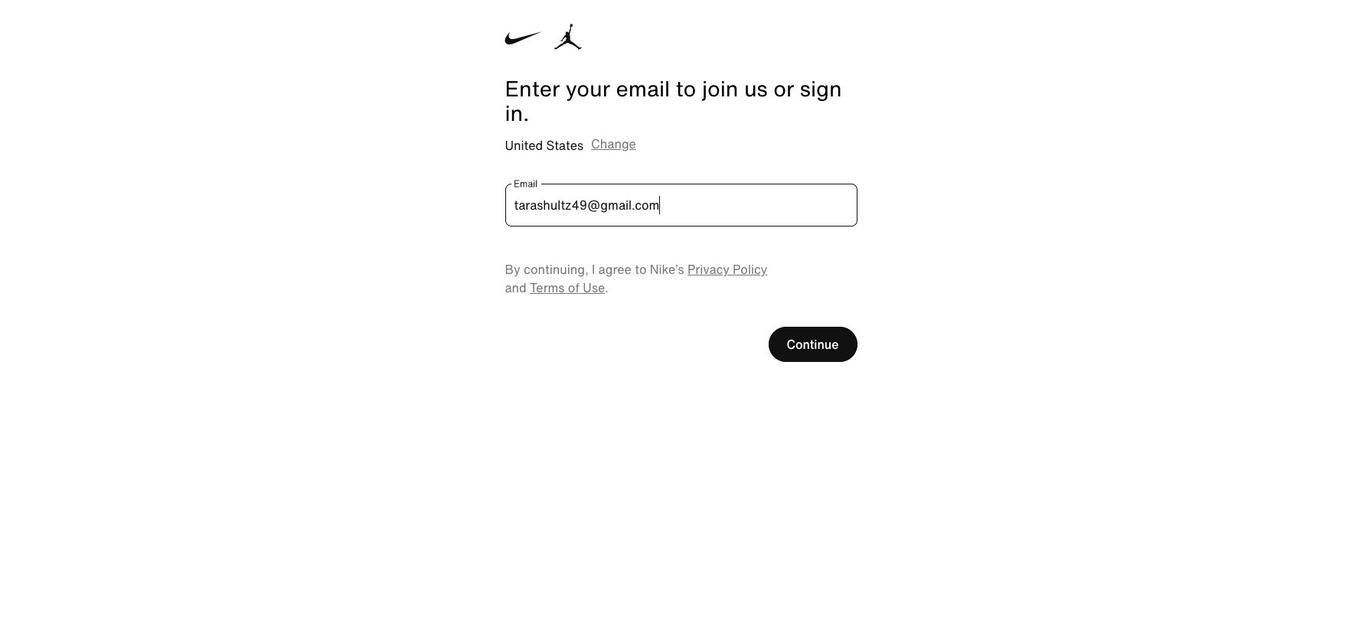 Task type: locate. For each thing, give the bounding box(es) containing it.
None text field
[[505, 184, 857, 227]]

enter your email to join us or sign in. group element
[[505, 0, 857, 126]]



Task type: vqa. For each thing, say whether or not it's contained in the screenshot.
"What'S Your Password? Group" element
no



Task type: describe. For each thing, give the bounding box(es) containing it.
nike logo image
[[505, 25, 542, 51]]

enter your email to join us or sign in. element
[[505, 77, 857, 126]]



